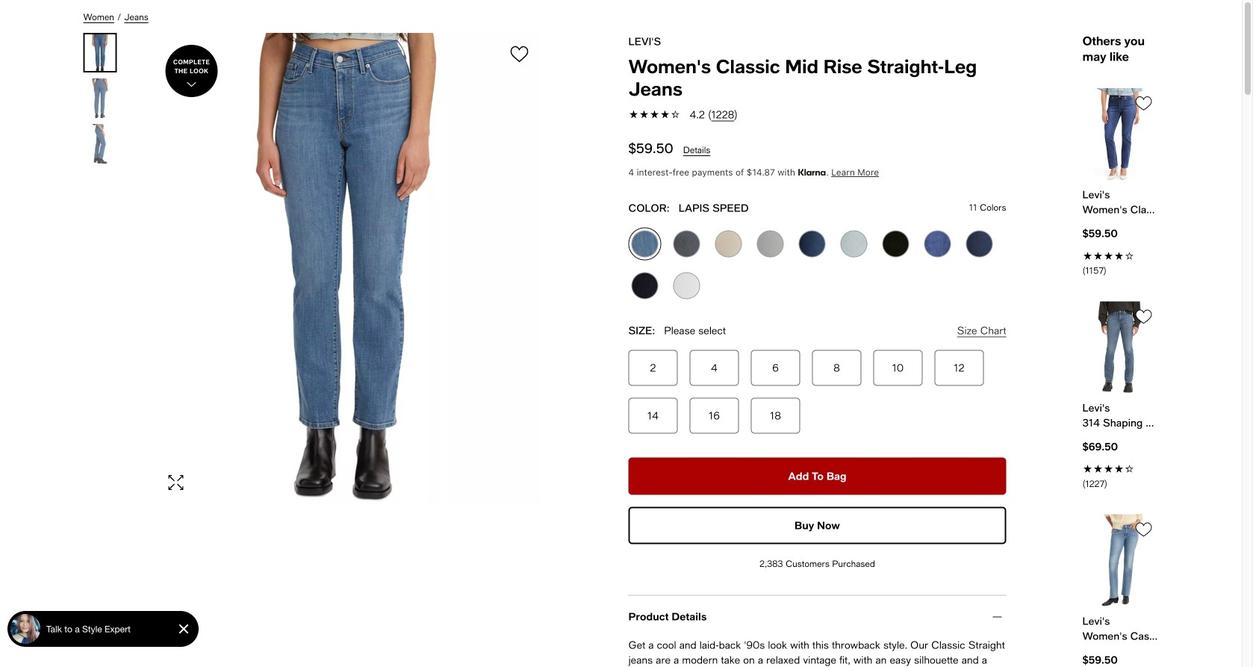 Task type: describe. For each thing, give the bounding box(es) containing it.
alternate image 0 image
[[83, 33, 117, 72]]

color name: Colbat Haze radio
[[963, 227, 996, 260]]

heading inside all the information about women's classic mid rise straight-leg jeans region
[[629, 55, 1007, 100]]

color name: Neutral Gray radio
[[754, 227, 787, 260]]

2 group from the left
[[83, 33, 118, 170]]

simply white image
[[673, 272, 700, 299]]

lapis speed image
[[632, 230, 659, 257]]

indigo ima image
[[841, 230, 868, 257]]

all the information about women's classic mid rise straight-leg jeans region
[[68, 9, 1254, 667]]

women's classic straight-leg jeans in short length image
[[1083, 88, 1159, 181]]

4.1824 out of 5 rating with 1157 reviews image
[[1083, 247, 1159, 277]]

color name: Simply White radio
[[671, 269, 703, 302]]

1 group from the left
[[74, 33, 1254, 667]]

alternate image 1 image
[[83, 78, 117, 118]]

color name: Colbat Dip radio
[[629, 269, 662, 302]]

women's casual classic mid rise bootcut jeans image
[[1083, 514, 1159, 608]]

color name: Indigo Ima radio
[[838, 227, 871, 260]]

full screen image
[[167, 474, 185, 492]]

4.3252 out of 5 rating with 1227 reviews image
[[1083, 460, 1159, 491]]



Task type: vqa. For each thing, say whether or not it's contained in the screenshot.
color name: The Best Seller Clean Hem radio
yes



Task type: locate. For each thing, give the bounding box(es) containing it.
heading
[[629, 55, 1007, 100]]

neutral gray image
[[757, 230, 784, 257]]

the best seller clean hem image
[[799, 230, 826, 257]]

option group inside all the information about women's classic mid rise straight-leg jeans region
[[620, 227, 1007, 311]]

breadcrumbs element
[[83, 9, 1159, 24]]

color name: Lapis Dark Horse radio
[[922, 227, 954, 260]]

colbat haze image
[[966, 230, 993, 257]]

group
[[74, 33, 1254, 667], [83, 33, 118, 170]]

lapis dark horse image
[[925, 230, 951, 257]]

color name: The Best Seller Clean Hem radio
[[796, 227, 829, 260]]

color name: Grey Slumber 2 radio
[[671, 227, 703, 260]]

soft black image
[[883, 230, 910, 257]]

color name: Safari radio
[[712, 227, 745, 260]]

grey slumber 2 image
[[673, 230, 700, 257]]

alternate image 2 image
[[83, 124, 117, 164]]

color name: Lapis Speed radio
[[629, 227, 662, 260]]

option group
[[620, 227, 1007, 311]]

safari image
[[715, 230, 742, 257]]

levi's - classic straight-leg jeans image
[[154, 33, 541, 505]]

add to list image
[[511, 45, 529, 63]]

colbat dip image
[[632, 272, 659, 299]]

314 shaping slimming straight leg mid rise jeans image
[[1083, 301, 1159, 394]]

color name: Soft Black radio
[[880, 227, 913, 260]]



